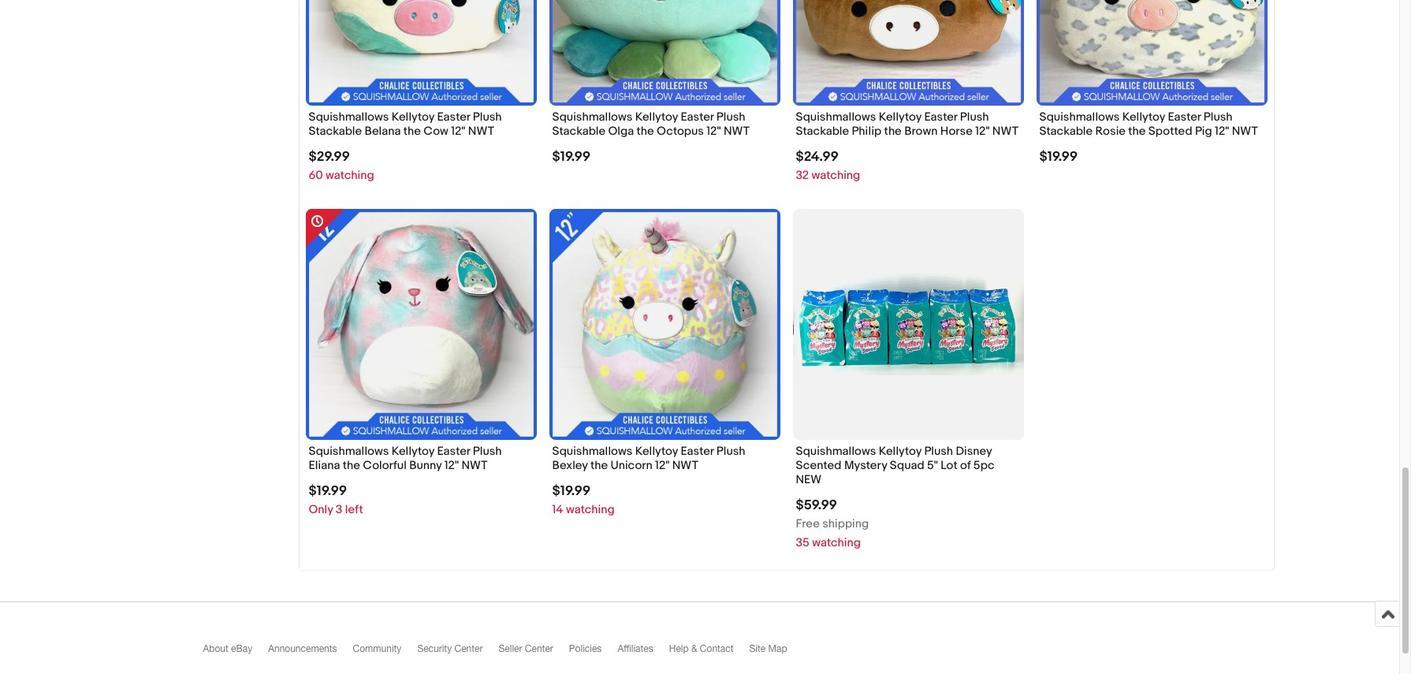 Task type: vqa. For each thing, say whether or not it's contained in the screenshot.
the $179.99
no



Task type: locate. For each thing, give the bounding box(es) containing it.
easter
[[437, 109, 471, 124], [681, 109, 714, 124], [925, 109, 958, 124], [1168, 109, 1202, 124], [437, 444, 471, 459], [681, 444, 714, 459]]

plush inside squishmallows kellytoy easter plush eliana the colorful bunny 12" nwt
[[473, 444, 502, 459]]

squishmallows kellytoy easter plush stackable belana the cow 12" nwt image
[[306, 0, 537, 105]]

center right the "seller"
[[525, 644, 554, 655]]

center for seller center
[[525, 644, 554, 655]]

octopus
[[657, 124, 704, 139]]

easter inside squishmallows kellytoy easter plush stackable olga the octopus 12" nwt
[[681, 109, 714, 124]]

nwt right unicorn
[[673, 458, 699, 473]]

squishmallows inside squishmallows kellytoy easter plush eliana the colorful bunny 12" nwt
[[309, 444, 389, 459]]

squishmallows inside squishmallows kellytoy easter plush stackable belana the cow 12" nwt
[[309, 109, 389, 124]]

squishmallows for squishmallows kellytoy easter plush stackable belana the cow 12" nwt
[[309, 109, 389, 124]]

kellytoy inside squishmallows kellytoy easter plush bexley the unicorn 12" nwt
[[636, 444, 678, 459]]

12" right horse
[[976, 124, 990, 139]]

seller
[[499, 644, 523, 655]]

squishmallows kellytoy easter plush bexley the unicorn 12" nwt image
[[549, 209, 781, 440]]

squishmallows inside squishmallows kellytoy easter plush bexley the unicorn 12" nwt
[[553, 444, 633, 459]]

$29.99 60 watching
[[309, 149, 374, 183]]

kellytoy inside squishmallows kellytoy easter plush stackable olga the octopus 12" nwt
[[636, 109, 678, 124]]

12" inside squishmallows kellytoy easter plush stackable rosie the spotted pig 12" nwt
[[1216, 124, 1230, 139]]

$19.99
[[553, 149, 591, 165], [1040, 149, 1078, 165], [309, 484, 347, 500], [553, 484, 591, 500]]

policies
[[569, 644, 602, 655]]

kellytoy for cow
[[392, 109, 435, 124]]

nwt
[[468, 124, 495, 139], [724, 124, 750, 139], [993, 124, 1019, 139], [1233, 124, 1259, 139], [462, 458, 488, 473], [673, 458, 699, 473]]

1 horizontal spatial center
[[525, 644, 554, 655]]

4 stackable from the left
[[1040, 124, 1093, 139]]

the inside squishmallows kellytoy easter plush stackable belana the cow 12" nwt
[[404, 124, 421, 139]]

easter inside squishmallows kellytoy easter plush eliana the colorful bunny 12" nwt
[[437, 444, 471, 459]]

nwt right pig
[[1233, 124, 1259, 139]]

stackable for squishmallows kellytoy easter plush stackable belana the cow 12" nwt
[[309, 124, 362, 139]]

easter down squishmallows kellytoy easter plush stackable rosie the spotted pig 12" nwt image
[[1168, 109, 1202, 124]]

help & contact link
[[669, 644, 750, 662]]

easter for $19.99 only 3 left
[[437, 444, 471, 459]]

site map
[[750, 644, 788, 655]]

squad
[[890, 458, 925, 473]]

watching inside $59.99 free shipping 35 watching
[[813, 536, 861, 551]]

easter down the squishmallows kellytoy easter plush stackable philip the brown horse 12" nwt image
[[925, 109, 958, 124]]

easter for $29.99 60 watching
[[437, 109, 471, 124]]

ebay
[[231, 644, 253, 655]]

the right bexley
[[591, 458, 608, 473]]

the right eliana
[[343, 458, 360, 473]]

plush for squishmallows kellytoy easter plush stackable philip the brown horse 12" nwt
[[961, 109, 990, 124]]

watching down $29.99
[[326, 168, 374, 183]]

site
[[750, 644, 766, 655]]

squishmallows
[[309, 109, 389, 124], [553, 109, 633, 124], [796, 109, 877, 124], [1040, 109, 1120, 124], [309, 444, 389, 459], [553, 444, 633, 459], [796, 444, 877, 459]]

left
[[345, 503, 363, 518]]

12" inside squishmallows kellytoy easter plush stackable olga the octopus 12" nwt
[[707, 124, 721, 139]]

0 horizontal spatial center
[[455, 644, 483, 655]]

easter inside squishmallows kellytoy easter plush bexley the unicorn 12" nwt
[[681, 444, 714, 459]]

kellytoy inside squishmallows kellytoy easter plush eliana the colorful bunny 12" nwt
[[392, 444, 435, 459]]

easter inside squishmallows kellytoy easter plush stackable philip the brown horse 12" nwt
[[925, 109, 958, 124]]

squishmallows inside squishmallows kellytoy easter plush stackable rosie the spotted pig 12" nwt
[[1040, 109, 1120, 124]]

the inside squishmallows kellytoy easter plush stackable philip the brown horse 12" nwt
[[885, 124, 902, 139]]

horse
[[941, 124, 973, 139]]

watching right 14
[[566, 503, 615, 518]]

kellytoy inside squishmallows kellytoy easter plush stackable philip the brown horse 12" nwt
[[879, 109, 922, 124]]

stackable up $24.99
[[796, 124, 850, 139]]

kellytoy for 12"
[[636, 444, 678, 459]]

lot
[[941, 458, 958, 473]]

easter right unicorn
[[681, 444, 714, 459]]

easter right colorful
[[437, 444, 471, 459]]

nwt inside squishmallows kellytoy easter plush stackable belana the cow 12" nwt
[[468, 124, 495, 139]]

plush inside squishmallows kellytoy easter plush stackable philip the brown horse 12" nwt
[[961, 109, 990, 124]]

watching
[[326, 168, 374, 183], [812, 168, 861, 183], [566, 503, 615, 518], [813, 536, 861, 551]]

easter for $24.99 32 watching
[[925, 109, 958, 124]]

$19.99 only 3 left
[[309, 484, 363, 518]]

the inside squishmallows kellytoy easter plush stackable rosie the spotted pig 12" nwt
[[1129, 124, 1147, 139]]

the right 'olga'
[[637, 124, 654, 139]]

2 stackable from the left
[[553, 124, 606, 139]]

pig
[[1196, 124, 1213, 139]]

the right philip
[[885, 124, 902, 139]]

3 stackable from the left
[[796, 124, 850, 139]]

of
[[961, 458, 971, 473]]

$24.99
[[796, 149, 839, 165]]

nwt right horse
[[993, 124, 1019, 139]]

1 stackable from the left
[[309, 124, 362, 139]]

squishmallows kellytoy easter plush stackable philip the brown horse 12" nwt image
[[793, 0, 1024, 105]]

kellytoy
[[392, 109, 435, 124], [636, 109, 678, 124], [879, 109, 922, 124], [1123, 109, 1166, 124], [392, 444, 435, 459], [636, 444, 678, 459], [879, 444, 922, 459]]

cow
[[424, 124, 449, 139]]

bexley
[[553, 458, 588, 473]]

watching inside the $24.99 32 watching
[[812, 168, 861, 183]]

12" inside squishmallows kellytoy easter plush stackable philip the brown horse 12" nwt
[[976, 124, 990, 139]]

squishmallows kellytoy plush disney scented mystery squad 5" lot of 5pc new
[[796, 444, 995, 488]]

kellytoy inside squishmallows kellytoy easter plush stackable rosie the spotted pig 12" nwt
[[1123, 109, 1166, 124]]

12"
[[451, 124, 466, 139], [707, 124, 721, 139], [976, 124, 990, 139], [1216, 124, 1230, 139], [445, 458, 459, 473], [656, 458, 670, 473]]

2 center from the left
[[525, 644, 554, 655]]

stackable inside squishmallows kellytoy easter plush stackable olga the octopus 12" nwt
[[553, 124, 606, 139]]

12" right cow
[[451, 124, 466, 139]]

mystery
[[845, 458, 888, 473]]

plush inside squishmallows kellytoy easter plush stackable rosie the spotted pig 12" nwt
[[1204, 109, 1233, 124]]

watching for $19.99
[[566, 503, 615, 518]]

$19.99 14 watching
[[553, 484, 615, 518]]

stackable for squishmallows kellytoy easter plush stackable philip the brown horse 12" nwt
[[796, 124, 850, 139]]

watching for $29.99
[[326, 168, 374, 183]]

disney
[[956, 444, 993, 459]]

affiliates link
[[618, 644, 669, 662]]

squishmallows inside squishmallows kellytoy easter plush stackable philip the brown horse 12" nwt
[[796, 109, 877, 124]]

12" right unicorn
[[656, 458, 670, 473]]

watching inside $29.99 60 watching
[[326, 168, 374, 183]]

32
[[796, 168, 809, 183]]

stackable inside squishmallows kellytoy easter plush stackable belana the cow 12" nwt
[[309, 124, 362, 139]]

kellytoy for brown
[[879, 109, 922, 124]]

$29.99
[[309, 149, 350, 165]]

nwt right octopus
[[724, 124, 750, 139]]

12" right octopus
[[707, 124, 721, 139]]

squishmallows inside squishmallows kellytoy easter plush stackable olga the octopus 12" nwt
[[553, 109, 633, 124]]

center right security
[[455, 644, 483, 655]]

easter down squishmallows kellytoy easter plush stackable belana the cow 12" nwt image
[[437, 109, 471, 124]]

watching inside $19.99 14 watching
[[566, 503, 615, 518]]

stackable left rosie at the right top
[[1040, 124, 1093, 139]]

community
[[353, 644, 402, 655]]

kellytoy for bunny
[[392, 444, 435, 459]]

nwt right cow
[[468, 124, 495, 139]]

the inside squishmallows kellytoy easter plush eliana the colorful bunny 12" nwt
[[343, 458, 360, 473]]

stackable inside squishmallows kellytoy easter plush stackable rosie the spotted pig 12" nwt
[[1040, 124, 1093, 139]]

nwt inside squishmallows kellytoy easter plush stackable philip the brown horse 12" nwt
[[993, 124, 1019, 139]]

about ebay
[[203, 644, 253, 655]]

stackable
[[309, 124, 362, 139], [553, 124, 606, 139], [796, 124, 850, 139], [1040, 124, 1093, 139]]

stackable inside squishmallows kellytoy easter plush stackable philip the brown horse 12" nwt
[[796, 124, 850, 139]]

kellytoy for spotted
[[1123, 109, 1166, 124]]

plush for squishmallows kellytoy easter plush stackable olga the octopus 12" nwt
[[717, 109, 746, 124]]

help
[[669, 644, 689, 655]]

affiliates
[[618, 644, 654, 655]]

easter inside squishmallows kellytoy easter plush stackable belana the cow 12" nwt
[[437, 109, 471, 124]]

the for cow
[[404, 124, 421, 139]]

stackable left 'olga'
[[553, 124, 606, 139]]

nwt inside squishmallows kellytoy easter plush stackable rosie the spotted pig 12" nwt
[[1233, 124, 1259, 139]]

squishmallows kellytoy easter plush eliana the colorful bunny 12" nwt image
[[306, 209, 537, 440]]

nwt inside squishmallows kellytoy easter plush eliana the colorful bunny 12" nwt
[[462, 458, 488, 473]]

the inside squishmallows kellytoy easter plush stackable olga the octopus 12" nwt
[[637, 124, 654, 139]]

the left cow
[[404, 124, 421, 139]]

colorful
[[363, 458, 407, 473]]

the right rosie at the right top
[[1129, 124, 1147, 139]]

plush inside squishmallows kellytoy easter plush bexley the unicorn 12" nwt
[[717, 444, 746, 459]]

12" right pig
[[1216, 124, 1230, 139]]

squishmallows kellytoy easter plush stackable belana the cow 12" nwt
[[309, 109, 502, 139]]

squishmallows kellytoy easter plush stackable rosie the spotted pig 12" nwt link
[[1040, 109, 1265, 143]]

center
[[455, 644, 483, 655], [525, 644, 554, 655]]

1 center from the left
[[455, 644, 483, 655]]

plush inside squishmallows kellytoy easter plush stackable olga the octopus 12" nwt
[[717, 109, 746, 124]]

plush inside squishmallows kellytoy easter plush stackable belana the cow 12" nwt
[[473, 109, 502, 124]]

plush
[[473, 109, 502, 124], [717, 109, 746, 124], [961, 109, 990, 124], [1204, 109, 1233, 124], [473, 444, 502, 459], [717, 444, 746, 459], [925, 444, 954, 459]]

$19.99 inside $19.99 only 3 left
[[309, 484, 347, 500]]

the
[[404, 124, 421, 139], [637, 124, 654, 139], [885, 124, 902, 139], [1129, 124, 1147, 139], [343, 458, 360, 473], [591, 458, 608, 473]]

free
[[796, 517, 820, 532]]

kellytoy inside squishmallows kellytoy plush disney scented mystery squad 5" lot of 5pc new
[[879, 444, 922, 459]]

12" right the bunny
[[445, 458, 459, 473]]

plush for squishmallows kellytoy easter plush eliana the colorful bunny 12" nwt
[[473, 444, 502, 459]]

stackable up $29.99
[[309, 124, 362, 139]]

plush inside squishmallows kellytoy plush disney scented mystery squad 5" lot of 5pc new
[[925, 444, 954, 459]]

squishmallows kellytoy easter plush stackable rosie the spotted pig 12" nwt
[[1040, 109, 1259, 139]]

watching down shipping
[[813, 536, 861, 551]]

squishmallows inside squishmallows kellytoy plush disney scented mystery squad 5" lot of 5pc new
[[796, 444, 877, 459]]

watching down $24.99
[[812, 168, 861, 183]]

unicorn
[[611, 458, 653, 473]]

kellytoy inside squishmallows kellytoy easter plush stackable belana the cow 12" nwt
[[392, 109, 435, 124]]

announcements
[[268, 644, 337, 655]]

plush for squishmallows kellytoy easter plush bexley the unicorn 12" nwt
[[717, 444, 746, 459]]

nwt right the bunny
[[462, 458, 488, 473]]

contact
[[700, 644, 734, 655]]

12" inside squishmallows kellytoy easter plush bexley the unicorn 12" nwt
[[656, 458, 670, 473]]

easter down squishmallows kellytoy easter plush stackable olga the octopus 12" nwt image
[[681, 109, 714, 124]]

watching for $24.99
[[812, 168, 861, 183]]

community link
[[353, 644, 418, 662]]



Task type: describe. For each thing, give the bounding box(es) containing it.
philip
[[852, 124, 882, 139]]

center for security center
[[455, 644, 483, 655]]

the for octopus
[[637, 124, 654, 139]]

squishmallows kellytoy easter plush eliana the colorful bunny 12" nwt
[[309, 444, 502, 473]]

$59.99
[[796, 498, 838, 514]]

security center
[[418, 644, 483, 655]]

only
[[309, 503, 333, 518]]

security
[[418, 644, 452, 655]]

kellytoy for 5"
[[879, 444, 922, 459]]

squishmallows kellytoy plush disney scented mystery squad 5" lot of 5pc new image
[[793, 274, 1024, 375]]

12" inside squishmallows kellytoy easter plush stackable belana the cow 12" nwt
[[451, 124, 466, 139]]

plush for squishmallows kellytoy easter plush stackable belana the cow 12" nwt
[[473, 109, 502, 124]]

squishmallows kellytoy easter plush stackable olga the octopus 12" nwt
[[553, 109, 750, 139]]

new
[[796, 473, 822, 488]]

squishmallows kellytoy plush disney scented mystery squad 5" lot of 5pc new link
[[796, 444, 1021, 492]]

security center link
[[418, 644, 499, 662]]

squishmallows kellytoy easter plush stackable belana the cow 12" nwt link
[[309, 109, 534, 143]]

$24.99 32 watching
[[796, 149, 861, 183]]

about
[[203, 644, 229, 655]]

stackable for squishmallows kellytoy easter plush stackable rosie the spotted pig 12" nwt
[[1040, 124, 1093, 139]]

spotted
[[1149, 124, 1193, 139]]

about ebay link
[[203, 644, 268, 662]]

eliana
[[309, 458, 340, 473]]

&
[[692, 644, 698, 655]]

announcements link
[[268, 644, 353, 662]]

easter for $19.99 14 watching
[[681, 444, 714, 459]]

site map link
[[750, 644, 803, 662]]

squishmallows kellytoy easter plush bexley the unicorn 12" nwt link
[[553, 444, 777, 477]]

squishmallows kellytoy easter plush stackable philip the brown horse 12" nwt link
[[796, 109, 1021, 143]]

shipping
[[823, 517, 869, 532]]

map
[[769, 644, 788, 655]]

seller center link
[[499, 644, 569, 662]]

help & contact
[[669, 644, 734, 655]]

squishmallows for squishmallows kellytoy plush disney scented mystery squad 5" lot of 5pc new
[[796, 444, 877, 459]]

olga
[[609, 124, 634, 139]]

stackable for squishmallows kellytoy easter plush stackable olga the octopus 12" nwt
[[553, 124, 606, 139]]

brown
[[905, 124, 938, 139]]

5pc
[[974, 458, 995, 473]]

5"
[[928, 458, 939, 473]]

the inside squishmallows kellytoy easter plush bexley the unicorn 12" nwt
[[591, 458, 608, 473]]

60
[[309, 168, 323, 183]]

squishmallows kellytoy easter plush stackable philip the brown horse 12" nwt
[[796, 109, 1019, 139]]

scented
[[796, 458, 842, 473]]

rosie
[[1096, 124, 1126, 139]]

squishmallows kellytoy easter plush stackable rosie the spotted pig 12" nwt image
[[1037, 0, 1268, 105]]

35
[[796, 536, 810, 551]]

squishmallows for squishmallows kellytoy easter plush bexley the unicorn 12" nwt
[[553, 444, 633, 459]]

squishmallows kellytoy easter plush eliana the colorful bunny 12" nwt link
[[309, 444, 534, 477]]

the for brown
[[885, 124, 902, 139]]

squishmallows for squishmallows kellytoy easter plush stackable philip the brown horse 12" nwt
[[796, 109, 877, 124]]

$59.99 free shipping 35 watching
[[796, 498, 869, 551]]

squishmallows for squishmallows kellytoy easter plush eliana the colorful bunny 12" nwt
[[309, 444, 389, 459]]

nwt inside squishmallows kellytoy easter plush bexley the unicorn 12" nwt
[[673, 458, 699, 473]]

3
[[336, 503, 343, 518]]

squishmallows for squishmallows kellytoy easter plush stackable olga the octopus 12" nwt
[[553, 109, 633, 124]]

12" inside squishmallows kellytoy easter plush eliana the colorful bunny 12" nwt
[[445, 458, 459, 473]]

easter inside squishmallows kellytoy easter plush stackable rosie the spotted pig 12" nwt
[[1168, 109, 1202, 124]]

squishmallows kellytoy easter plush stackable olga the octopus 12" nwt link
[[553, 109, 777, 143]]

$19.99 inside $19.99 14 watching
[[553, 484, 591, 500]]

kellytoy for octopus
[[636, 109, 678, 124]]

bunny
[[409, 458, 442, 473]]

seller center
[[499, 644, 554, 655]]

the for spotted
[[1129, 124, 1147, 139]]

belana
[[365, 124, 401, 139]]

14
[[553, 503, 564, 518]]

policies link
[[569, 644, 618, 662]]

nwt inside squishmallows kellytoy easter plush stackable olga the octopus 12" nwt
[[724, 124, 750, 139]]

squishmallows kellytoy easter plush bexley the unicorn 12" nwt
[[553, 444, 746, 473]]

squishmallows kellytoy easter plush stackable olga the octopus 12" nwt image
[[549, 0, 781, 105]]

squishmallows for squishmallows kellytoy easter plush stackable rosie the spotted pig 12" nwt
[[1040, 109, 1120, 124]]

plush for squishmallows kellytoy easter plush stackable rosie the spotted pig 12" nwt
[[1204, 109, 1233, 124]]



